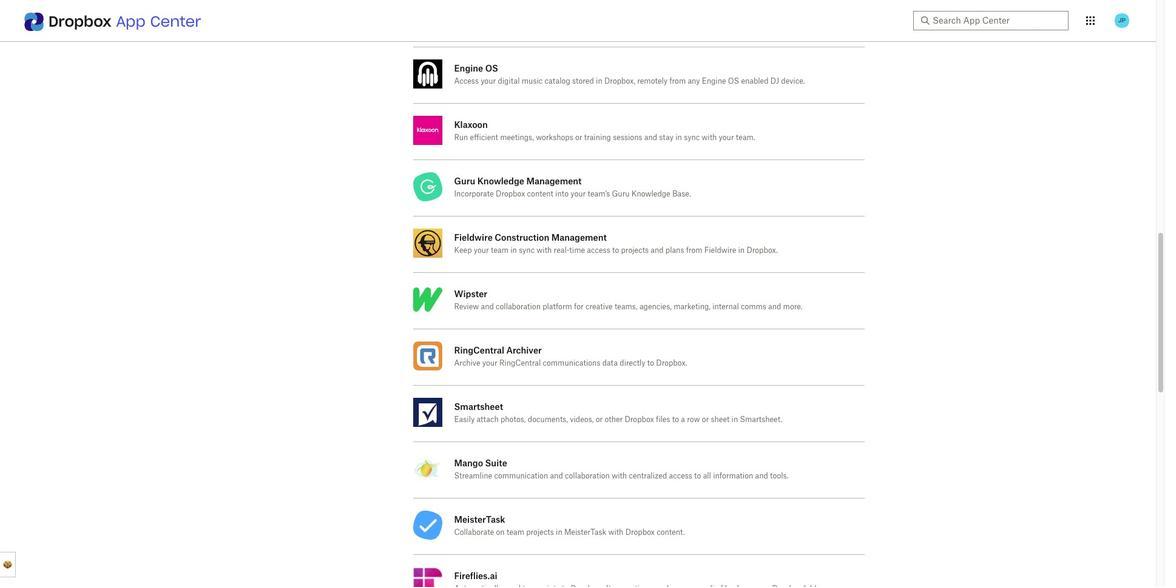 Task type: locate. For each thing, give the bounding box(es) containing it.
access right time on the top of page
[[587, 247, 610, 254]]

0 vertical spatial projects
[[621, 247, 649, 254]]

or
[[575, 134, 582, 141], [596, 416, 603, 424], [702, 416, 709, 424]]

stored
[[572, 78, 594, 85]]

mango
[[454, 458, 483, 469]]

mango suite streamline communication and collaboration with centralized access to all information and tools.
[[454, 458, 789, 480]]

comms
[[741, 303, 767, 311]]

from left any
[[670, 78, 686, 85]]

0 vertical spatial management
[[527, 176, 582, 186]]

with inside klaxoon run efficient meetings, workshops or training sessions and stay in sync with your team.
[[702, 134, 717, 141]]

team down construction
[[491, 247, 509, 254]]

with up fireflies.ai link
[[608, 529, 624, 537]]

your right the archive
[[482, 360, 498, 367]]

guru up incorporate
[[454, 176, 475, 186]]

into
[[555, 191, 569, 198]]

or left 'other'
[[596, 416, 603, 424]]

0 vertical spatial team
[[491, 247, 509, 254]]

1 vertical spatial access
[[669, 473, 693, 480]]

from
[[670, 78, 686, 85], [686, 247, 703, 254]]

1 vertical spatial team
[[507, 529, 524, 537]]

fieldwire construction management keep your team in sync with real-time access to projects and plans from fieldwire in dropbox.
[[454, 232, 778, 254]]

1 horizontal spatial projects
[[621, 247, 649, 254]]

1 vertical spatial sync
[[519, 247, 535, 254]]

from right plans
[[686, 247, 703, 254]]

suite
[[485, 458, 507, 469]]

1 horizontal spatial os
[[728, 78, 739, 85]]

videos,
[[570, 416, 594, 424]]

projects
[[621, 247, 649, 254], [526, 529, 554, 537]]

collaboration left the platform
[[496, 303, 541, 311]]

projects inside fieldwire construction management keep your team in sync with real-time access to projects and plans from fieldwire in dropbox.
[[621, 247, 649, 254]]

with left real-
[[537, 247, 552, 254]]

your inside klaxoon run efficient meetings, workshops or training sessions and stay in sync with your team.
[[719, 134, 734, 141]]

dropbox. up comms on the bottom
[[747, 247, 778, 254]]

0 horizontal spatial dropbox.
[[656, 360, 687, 367]]

sync down construction
[[519, 247, 535, 254]]

other
[[605, 416, 623, 424]]

engine up access
[[454, 63, 483, 73]]

0 vertical spatial os
[[485, 63, 498, 73]]

to left all in the right bottom of the page
[[694, 473, 701, 480]]

a
[[681, 416, 685, 424]]

meetings,
[[500, 134, 534, 141]]

streamline
[[454, 473, 492, 480]]

management inside fieldwire construction management keep your team in sync with real-time access to projects and plans from fieldwire in dropbox.
[[552, 232, 607, 243]]

and left "tools."
[[755, 473, 768, 480]]

0 horizontal spatial sync
[[519, 247, 535, 254]]

sync
[[684, 134, 700, 141], [519, 247, 535, 254]]

dropbox,
[[605, 78, 636, 85]]

1 vertical spatial collaboration
[[565, 473, 610, 480]]

all
[[703, 473, 711, 480]]

0 vertical spatial collaboration
[[496, 303, 541, 311]]

access
[[454, 78, 479, 85]]

your inside guru knowledge management incorporate dropbox content into your team's guru knowledge base.
[[571, 191, 586, 198]]

0 vertical spatial from
[[670, 78, 686, 85]]

smartsheet easily attach photos, documents, videos, or other dropbox files to a row or sheet in smartsheet.
[[454, 402, 783, 424]]

wipster
[[454, 289, 487, 299]]

1 horizontal spatial dropbox.
[[747, 247, 778, 254]]

ringcentral up the archive
[[454, 345, 504, 356]]

fireflies.ai
[[454, 571, 497, 582]]

os left enabled
[[728, 78, 739, 85]]

0 vertical spatial access
[[587, 247, 610, 254]]

communication
[[494, 473, 548, 480]]

in down construction
[[511, 247, 517, 254]]

in right 'stay'
[[676, 134, 682, 141]]

1 vertical spatial management
[[552, 232, 607, 243]]

1 horizontal spatial sync
[[684, 134, 700, 141]]

platform
[[543, 303, 572, 311]]

your left digital
[[481, 78, 496, 85]]

klaxoon run efficient meetings, workshops or training sessions and stay in sync with your team.
[[454, 120, 756, 141]]

0 vertical spatial knowledge
[[477, 176, 524, 186]]

management up "into"
[[527, 176, 582, 186]]

dropbox left content at the top left
[[496, 191, 525, 198]]

files
[[656, 416, 670, 424]]

to
[[612, 247, 619, 254], [648, 360, 654, 367], [672, 416, 679, 424], [694, 473, 701, 480]]

access left all in the right bottom of the page
[[669, 473, 693, 480]]

1 vertical spatial guru
[[612, 191, 630, 198]]

management inside guru knowledge management incorporate dropbox content into your team's guru knowledge base.
[[527, 176, 582, 186]]

guru
[[454, 176, 475, 186], [612, 191, 630, 198]]

fieldwire up keep
[[454, 232, 493, 243]]

0 vertical spatial fieldwire
[[454, 232, 493, 243]]

1 horizontal spatial guru
[[612, 191, 630, 198]]

tools.
[[770, 473, 789, 480]]

ringcentral
[[454, 345, 504, 356], [500, 360, 541, 367]]

to inside ringcentral archiver archive your ringcentral communications data directly to dropbox.
[[648, 360, 654, 367]]

smartsheet.
[[740, 416, 783, 424]]

collaboration up 'meistertask collaborate on team projects in meistertask with dropbox content.'
[[565, 473, 610, 480]]

app
[[116, 12, 146, 31]]

dropbox inside 'meistertask collaborate on team projects in meistertask with dropbox content.'
[[626, 529, 655, 537]]

team.
[[736, 134, 756, 141]]

fieldwire right plans
[[705, 247, 736, 254]]

1 horizontal spatial access
[[669, 473, 693, 480]]

your
[[481, 78, 496, 85], [719, 134, 734, 141], [571, 191, 586, 198], [474, 247, 489, 254], [482, 360, 498, 367]]

in right on
[[556, 529, 562, 537]]

team right on
[[507, 529, 524, 537]]

training
[[584, 134, 611, 141]]

your right "into"
[[571, 191, 586, 198]]

collaboration inside wipster review and collaboration platform for creative teams, agencies, marketing, internal comms and more.
[[496, 303, 541, 311]]

review
[[454, 303, 479, 311]]

0 horizontal spatial collaboration
[[496, 303, 541, 311]]

workshops
[[536, 134, 573, 141]]

sync inside klaxoon run efficient meetings, workshops or training sessions and stay in sync with your team.
[[684, 134, 700, 141]]

sync right 'stay'
[[684, 134, 700, 141]]

dropbox left 'files'
[[625, 416, 654, 424]]

os up digital
[[485, 63, 498, 73]]

management up time on the top of page
[[552, 232, 607, 243]]

and right review on the left of page
[[481, 303, 494, 311]]

Search App Center text field
[[933, 14, 1062, 27]]

1 vertical spatial engine
[[702, 78, 726, 85]]

jp
[[1119, 16, 1126, 24]]

collaborate
[[454, 529, 494, 537]]

in right sheet
[[732, 416, 738, 424]]

engine
[[454, 63, 483, 73], [702, 78, 726, 85]]

1 vertical spatial projects
[[526, 529, 554, 537]]

your left the team.
[[719, 134, 734, 141]]

0 vertical spatial guru
[[454, 176, 475, 186]]

0 vertical spatial engine
[[454, 63, 483, 73]]

digital
[[498, 78, 520, 85]]

to inside mango suite streamline communication and collaboration with centralized access to all information and tools.
[[694, 473, 701, 480]]

stay
[[659, 134, 674, 141]]

collaboration
[[496, 303, 541, 311], [565, 473, 610, 480]]

0 vertical spatial dropbox.
[[747, 247, 778, 254]]

time
[[570, 247, 585, 254]]

management
[[527, 176, 582, 186], [552, 232, 607, 243]]

in
[[596, 78, 603, 85], [676, 134, 682, 141], [511, 247, 517, 254], [738, 247, 745, 254], [732, 416, 738, 424], [556, 529, 562, 537]]

1 vertical spatial from
[[686, 247, 703, 254]]

dropbox. inside ringcentral archiver archive your ringcentral communications data directly to dropbox.
[[656, 360, 687, 367]]

1 vertical spatial knowledge
[[632, 191, 671, 198]]

with left the team.
[[702, 134, 717, 141]]

engine right any
[[702, 78, 726, 85]]

projects right on
[[526, 529, 554, 537]]

fieldwire
[[454, 232, 493, 243], [705, 247, 736, 254]]

dropbox inside guru knowledge management incorporate dropbox content into your team's guru knowledge base.
[[496, 191, 525, 198]]

real-
[[554, 247, 570, 254]]

or right row
[[702, 416, 709, 424]]

with inside 'meistertask collaborate on team projects in meistertask with dropbox content.'
[[608, 529, 624, 537]]

and left plans
[[651, 247, 664, 254]]

with
[[702, 134, 717, 141], [537, 247, 552, 254], [612, 473, 627, 480], [608, 529, 624, 537]]

knowledge left base.
[[632, 191, 671, 198]]

and left 'stay'
[[644, 134, 657, 141]]

dropbox. right directly
[[656, 360, 687, 367]]

knowledge up incorporate
[[477, 176, 524, 186]]

guru right 'team's'
[[612, 191, 630, 198]]

your inside engine os access your digital music catalog stored in dropbox, remotely from any engine os enabled dj device.
[[481, 78, 496, 85]]

projects left plans
[[621, 247, 649, 254]]

dropbox. inside fieldwire construction management keep your team in sync with real-time access to projects and plans from fieldwire in dropbox.
[[747, 247, 778, 254]]

dropbox left app
[[49, 12, 112, 31]]

0 horizontal spatial projects
[[526, 529, 554, 537]]

to right time on the top of page
[[612, 247, 619, 254]]

0 horizontal spatial knowledge
[[477, 176, 524, 186]]

0 horizontal spatial access
[[587, 247, 610, 254]]

in right stored
[[596, 78, 603, 85]]

1 horizontal spatial collaboration
[[565, 473, 610, 480]]

and
[[644, 134, 657, 141], [651, 247, 664, 254], [481, 303, 494, 311], [769, 303, 781, 311], [550, 473, 563, 480], [755, 473, 768, 480]]

dropbox left content.
[[626, 529, 655, 537]]

your right keep
[[474, 247, 489, 254]]

1 vertical spatial meistertask
[[564, 529, 606, 537]]

smartsheet
[[454, 402, 503, 412]]

plans
[[666, 247, 684, 254]]

1 horizontal spatial meistertask
[[564, 529, 606, 537]]

team inside 'meistertask collaborate on team projects in meistertask with dropbox content.'
[[507, 529, 524, 537]]

or left training
[[575, 134, 582, 141]]

meistertask
[[454, 515, 505, 525], [564, 529, 606, 537]]

content
[[527, 191, 553, 198]]

1 vertical spatial dropbox.
[[656, 360, 687, 367]]

0 vertical spatial sync
[[684, 134, 700, 141]]

2 horizontal spatial or
[[702, 416, 709, 424]]

knowledge
[[477, 176, 524, 186], [632, 191, 671, 198]]

with left centralized
[[612, 473, 627, 480]]

0 horizontal spatial os
[[485, 63, 498, 73]]

dropbox.
[[747, 247, 778, 254], [656, 360, 687, 367]]

0 horizontal spatial meistertask
[[454, 515, 505, 525]]

dropbox
[[49, 12, 112, 31], [496, 191, 525, 198], [625, 416, 654, 424], [626, 529, 655, 537]]

to inside 'smartsheet easily attach photos, documents, videos, or other dropbox files to a row or sheet in smartsheet.'
[[672, 416, 679, 424]]

1 horizontal spatial fieldwire
[[705, 247, 736, 254]]

1 horizontal spatial or
[[596, 416, 603, 424]]

0 vertical spatial ringcentral
[[454, 345, 504, 356]]

ringcentral down archiver
[[500, 360, 541, 367]]

1 vertical spatial ringcentral
[[500, 360, 541, 367]]

to right directly
[[648, 360, 654, 367]]

0 horizontal spatial or
[[575, 134, 582, 141]]

os
[[485, 63, 498, 73], [728, 78, 739, 85]]

to left a
[[672, 416, 679, 424]]



Task type: describe. For each thing, give the bounding box(es) containing it.
management for guru knowledge management
[[527, 176, 582, 186]]

collaboration inside mango suite streamline communication and collaboration with centralized access to all information and tools.
[[565, 473, 610, 480]]

for
[[574, 303, 584, 311]]

guru knowledge management incorporate dropbox content into your team's guru knowledge base.
[[454, 176, 691, 198]]

creative
[[586, 303, 613, 311]]

information
[[713, 473, 753, 480]]

in inside 'smartsheet easily attach photos, documents, videos, or other dropbox files to a row or sheet in smartsheet.'
[[732, 416, 738, 424]]

wipster review and collaboration platform for creative teams, agencies, marketing, internal comms and more.
[[454, 289, 803, 311]]

incorporate
[[454, 191, 494, 198]]

your inside fieldwire construction management keep your team in sync with real-time access to projects and plans from fieldwire in dropbox.
[[474, 247, 489, 254]]

or inside klaxoon run efficient meetings, workshops or training sessions and stay in sync with your team.
[[575, 134, 582, 141]]

projects inside 'meistertask collaborate on team projects in meistertask with dropbox content.'
[[526, 529, 554, 537]]

1 horizontal spatial engine
[[702, 78, 726, 85]]

in up comms on the bottom
[[738, 247, 745, 254]]

center
[[150, 12, 201, 31]]

access inside fieldwire construction management keep your team in sync with real-time access to projects and plans from fieldwire in dropbox.
[[587, 247, 610, 254]]

access inside mango suite streamline communication and collaboration with centralized access to all information and tools.
[[669, 473, 693, 480]]

on
[[496, 529, 505, 537]]

ringcentral archiver archive your ringcentral communications data directly to dropbox.
[[454, 345, 687, 367]]

base.
[[673, 191, 691, 198]]

construction
[[495, 232, 550, 243]]

in inside engine os access your digital music catalog stored in dropbox, remotely from any engine os enabled dj device.
[[596, 78, 603, 85]]

and left more.
[[769, 303, 781, 311]]

0 horizontal spatial fieldwire
[[454, 232, 493, 243]]

directly
[[620, 360, 646, 367]]

documents,
[[528, 416, 568, 424]]

jp button
[[1113, 11, 1132, 30]]

with inside mango suite streamline communication and collaboration with centralized access to all information and tools.
[[612, 473, 627, 480]]

row
[[687, 416, 700, 424]]

from inside engine os access your digital music catalog stored in dropbox, remotely from any engine os enabled dj device.
[[670, 78, 686, 85]]

1 vertical spatial os
[[728, 78, 739, 85]]

meistertask collaborate on team projects in meistertask with dropbox content.
[[454, 515, 685, 537]]

sync inside fieldwire construction management keep your team in sync with real-time access to projects and plans from fieldwire in dropbox.
[[519, 247, 535, 254]]

music
[[522, 78, 543, 85]]

teams,
[[615, 303, 638, 311]]

archiver
[[506, 345, 542, 356]]

sheet
[[711, 416, 730, 424]]

engine os access your digital music catalog stored in dropbox, remotely from any engine os enabled dj device.
[[454, 63, 805, 85]]

photos,
[[501, 416, 526, 424]]

any
[[688, 78, 700, 85]]

more.
[[783, 303, 803, 311]]

your inside ringcentral archiver archive your ringcentral communications data directly to dropbox.
[[482, 360, 498, 367]]

to inside fieldwire construction management keep your team in sync with real-time access to projects and plans from fieldwire in dropbox.
[[612, 247, 619, 254]]

1 horizontal spatial knowledge
[[632, 191, 671, 198]]

efficient
[[470, 134, 498, 141]]

in inside klaxoon run efficient meetings, workshops or training sessions and stay in sync with your team.
[[676, 134, 682, 141]]

internal
[[713, 303, 739, 311]]

fireflies.ai link
[[413, 555, 865, 588]]

and right communication on the left bottom of the page
[[550, 473, 563, 480]]

0 horizontal spatial engine
[[454, 63, 483, 73]]

centralized
[[629, 473, 667, 480]]

enabled
[[741, 78, 769, 85]]

attach
[[477, 416, 499, 424]]

and inside fieldwire construction management keep your team in sync with real-time access to projects and plans from fieldwire in dropbox.
[[651, 247, 664, 254]]

from inside fieldwire construction management keep your team in sync with real-time access to projects and plans from fieldwire in dropbox.
[[686, 247, 703, 254]]

klaxoon
[[454, 120, 488, 130]]

agencies,
[[640, 303, 672, 311]]

1 vertical spatial fieldwire
[[705, 247, 736, 254]]

archive
[[454, 360, 480, 367]]

device.
[[781, 78, 805, 85]]

run
[[454, 134, 468, 141]]

catalog
[[545, 78, 570, 85]]

team's
[[588, 191, 610, 198]]

0 vertical spatial meistertask
[[454, 515, 505, 525]]

with inside fieldwire construction management keep your team in sync with real-time access to projects and plans from fieldwire in dropbox.
[[537, 247, 552, 254]]

team inside fieldwire construction management keep your team in sync with real-time access to projects and plans from fieldwire in dropbox.
[[491, 247, 509, 254]]

dropbox inside 'smartsheet easily attach photos, documents, videos, or other dropbox files to a row or sheet in smartsheet.'
[[625, 416, 654, 424]]

content.
[[657, 529, 685, 537]]

sessions
[[613, 134, 643, 141]]

dropbox app center
[[49, 12, 201, 31]]

in inside 'meistertask collaborate on team projects in meistertask with dropbox content.'
[[556, 529, 562, 537]]

communications
[[543, 360, 601, 367]]

remotely
[[638, 78, 668, 85]]

keep
[[454, 247, 472, 254]]

marketing,
[[674, 303, 711, 311]]

0 horizontal spatial guru
[[454, 176, 475, 186]]

data
[[603, 360, 618, 367]]

easily
[[454, 416, 475, 424]]

management for fieldwire construction management
[[552, 232, 607, 243]]

and inside klaxoon run efficient meetings, workshops or training sessions and stay in sync with your team.
[[644, 134, 657, 141]]

dj
[[771, 78, 779, 85]]



Task type: vqa. For each thing, say whether or not it's contained in the screenshot.
'Recents' button
no



